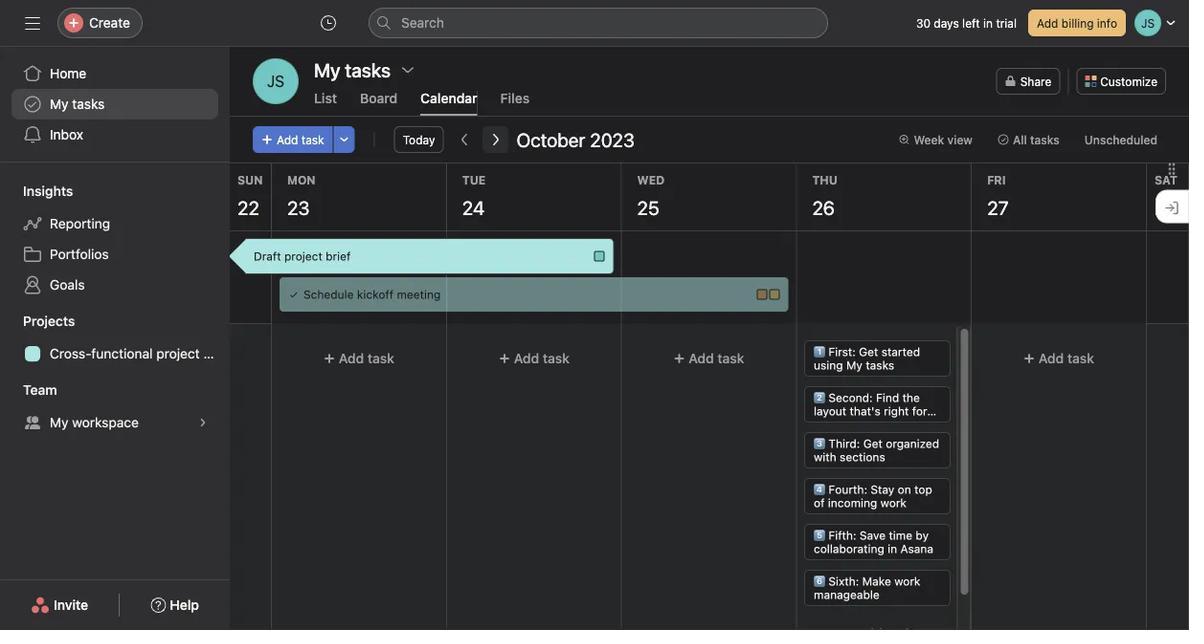 Task type: locate. For each thing, give the bounding box(es) containing it.
1 vertical spatial tasks
[[1030, 133, 1060, 146]]

my inside global element
[[50, 96, 68, 112]]

get
[[858, 346, 878, 359], [863, 438, 882, 451]]

share button
[[996, 68, 1060, 95]]

25
[[637, 196, 659, 219]]

search list box
[[369, 8, 828, 38]]

organized
[[885, 438, 939, 451]]

week view button
[[890, 126, 981, 153]]

my
[[50, 96, 68, 112], [846, 359, 862, 372], [50, 415, 68, 431]]

work right make
[[894, 575, 920, 589]]

global element
[[0, 47, 230, 162]]

tasks up find
[[865, 359, 894, 372]]

0 vertical spatial in
[[983, 16, 993, 30]]

sat
[[1155, 173, 1178, 187]]

tue
[[462, 173, 486, 187]]

using
[[813, 359, 842, 372]]

on
[[897, 483, 911, 497]]

you
[[813, 418, 833, 432]]

tasks for all tasks
[[1030, 133, 1060, 146]]

1 vertical spatial get
[[863, 438, 882, 451]]

collaborating
[[813, 543, 884, 556]]

projects
[[23, 314, 75, 329]]

2️⃣ second: find the layout that's right for you 3️⃣ third: get organized with sections
[[813, 392, 939, 464]]

project left brief
[[284, 250, 322, 263]]

help
[[170, 598, 199, 614]]

all
[[1013, 133, 1027, 146]]

view
[[947, 133, 973, 146]]

board link
[[360, 90, 397, 116]]

list link
[[314, 90, 337, 116]]

week view
[[914, 133, 973, 146]]

2 vertical spatial my
[[50, 415, 68, 431]]

thu 26
[[812, 173, 838, 219]]

schedule kickoff meeting
[[303, 288, 441, 302]]

mon
[[287, 173, 316, 187]]

top
[[914, 483, 932, 497]]

layout
[[813, 405, 846, 418]]

portfolios
[[50, 247, 109, 262]]

0 vertical spatial my
[[50, 96, 68, 112]]

add task
[[277, 133, 324, 146], [339, 351, 394, 367], [514, 351, 569, 367], [689, 351, 744, 367], [1039, 351, 1095, 367]]

0 vertical spatial work
[[880, 497, 906, 510]]

tasks inside 1️⃣ first: get started using my tasks
[[865, 359, 894, 372]]

info
[[1097, 16, 1117, 30]]

first:
[[828, 346, 855, 359]]

hide sidebar image
[[25, 15, 40, 31]]

work inside the 6️⃣ sixth: make work manageable
[[894, 575, 920, 589]]

tasks down home
[[72, 96, 105, 112]]

tasks inside "dropdown button"
[[1030, 133, 1060, 146]]

search button
[[369, 8, 828, 38]]

0 horizontal spatial tasks
[[72, 96, 105, 112]]

6️⃣
[[813, 575, 825, 589]]

sun 22
[[237, 173, 263, 219]]

1 vertical spatial work
[[894, 575, 920, 589]]

cross-functional project plan link
[[11, 339, 230, 370]]

tasks for my tasks
[[72, 96, 105, 112]]

my right using
[[846, 359, 862, 372]]

1 horizontal spatial tasks
[[865, 359, 894, 372]]

thu
[[812, 173, 838, 187]]

reporting
[[50, 216, 110, 232]]

today
[[403, 133, 435, 146]]

customize button
[[1076, 68, 1166, 95]]

board
[[360, 90, 397, 106]]

0 vertical spatial project
[[284, 250, 322, 263]]

cross-functional project plan
[[50, 346, 230, 362]]

days
[[934, 16, 959, 30]]

2 vertical spatial tasks
[[865, 359, 894, 372]]

project
[[284, 250, 322, 263], [156, 346, 200, 362]]

asana
[[900, 543, 933, 556]]

1 vertical spatial in
[[887, 543, 897, 556]]

my tasks
[[50, 96, 105, 112]]

2 horizontal spatial tasks
[[1030, 133, 1060, 146]]

week
[[914, 133, 944, 146]]

find
[[875, 392, 899, 405]]

billing
[[1062, 16, 1094, 30]]

add task button
[[253, 126, 333, 153], [280, 342, 438, 376], [455, 342, 613, 376], [630, 342, 788, 376], [980, 342, 1138, 376]]

project left plan at the left bottom of the page
[[156, 346, 200, 362]]

tasks inside global element
[[72, 96, 105, 112]]

1 vertical spatial my
[[846, 359, 862, 372]]

add
[[1037, 16, 1058, 30], [277, 133, 298, 146], [339, 351, 364, 367], [514, 351, 539, 367], [689, 351, 714, 367], [1039, 351, 1064, 367]]

2️⃣
[[813, 392, 825, 405]]

5️⃣
[[813, 529, 825, 543]]

today button
[[394, 126, 444, 153]]

my up inbox
[[50, 96, 68, 112]]

tasks right all
[[1030, 133, 1060, 146]]

0 horizontal spatial in
[[887, 543, 897, 556]]

0 vertical spatial tasks
[[72, 96, 105, 112]]

fri
[[987, 173, 1006, 187]]

2023
[[590, 128, 635, 151]]

get right third:
[[863, 438, 882, 451]]

5️⃣ fifth: save time by collaborating in asana
[[813, 529, 933, 556]]

get right first:
[[858, 346, 878, 359]]

my down team on the left bottom
[[50, 415, 68, 431]]

work left the top
[[880, 497, 906, 510]]

wed
[[637, 173, 665, 187]]

in right left
[[983, 16, 993, 30]]

add billing info button
[[1028, 10, 1126, 36]]

previous week image
[[457, 132, 472, 147]]

in right save
[[887, 543, 897, 556]]

in
[[983, 16, 993, 30], [887, 543, 897, 556]]

my workspace
[[50, 415, 139, 431]]

insights button
[[0, 182, 73, 201]]

save
[[859, 529, 885, 543]]

next week image
[[488, 132, 503, 147]]

0 horizontal spatial project
[[156, 346, 200, 362]]

incoming
[[827, 497, 877, 510]]

0 vertical spatial get
[[858, 346, 878, 359]]

my inside "link"
[[50, 415, 68, 431]]



Task type: describe. For each thing, give the bounding box(es) containing it.
schedule
[[303, 288, 354, 302]]

get inside 1️⃣ first: get started using my tasks
[[858, 346, 878, 359]]

customize
[[1100, 75, 1158, 88]]

all tasks
[[1013, 133, 1060, 146]]

my for my tasks
[[50, 96, 68, 112]]

26
[[812, 196, 835, 219]]

brief
[[326, 250, 351, 263]]

reporting link
[[11, 209, 218, 239]]

see details, my workspace image
[[197, 417, 209, 429]]

time
[[888, 529, 912, 543]]

show options image
[[400, 62, 416, 78]]

functional
[[91, 346, 153, 362]]

team button
[[0, 381, 57, 400]]

kickoff
[[357, 288, 394, 302]]

inbox link
[[11, 120, 218, 150]]

goals
[[50, 277, 85, 293]]

stay
[[870, 483, 894, 497]]

tue 24
[[462, 173, 486, 219]]

23
[[287, 196, 310, 219]]

js
[[267, 72, 284, 90]]

4️⃣
[[813, 483, 825, 497]]

4️⃣ fourth: stay on top of incoming work
[[813, 483, 932, 510]]

projects button
[[0, 312, 75, 331]]

projects element
[[0, 304, 230, 373]]

add inside button
[[1037, 16, 1058, 30]]

1 horizontal spatial project
[[284, 250, 322, 263]]

22
[[237, 196, 259, 219]]

insights element
[[0, 174, 230, 304]]

28
[[1155, 196, 1177, 219]]

third:
[[828, 438, 859, 451]]

home link
[[11, 58, 218, 89]]

list
[[314, 90, 337, 106]]

more actions image
[[339, 134, 350, 146]]

share
[[1020, 75, 1051, 88]]

unscheduled
[[1085, 133, 1158, 146]]

second:
[[828, 392, 872, 405]]

draft project brief
[[254, 250, 351, 263]]

teams element
[[0, 373, 230, 442]]

history image
[[321, 15, 336, 31]]

sixth:
[[828, 575, 858, 589]]

work inside 4️⃣ fourth: stay on top of incoming work
[[880, 497, 906, 510]]

wed 25
[[637, 173, 665, 219]]

started
[[881, 346, 920, 359]]

get inside 2️⃣ second: find the layout that's right for you 3️⃣ third: get organized with sections
[[863, 438, 882, 451]]

meeting
[[397, 288, 441, 302]]

30 days left in trial
[[916, 16, 1017, 30]]

search
[[401, 15, 444, 31]]

files link
[[500, 90, 530, 116]]

left
[[962, 16, 980, 30]]

right
[[883, 405, 908, 418]]

27
[[987, 196, 1009, 219]]

files
[[500, 90, 530, 106]]

my tasks
[[314, 58, 391, 81]]

for
[[912, 405, 927, 418]]

30
[[916, 16, 931, 30]]

draft
[[254, 250, 281, 263]]

js button
[[253, 58, 299, 104]]

october 2023
[[516, 128, 635, 151]]

24
[[462, 196, 485, 219]]

add billing info
[[1037, 16, 1117, 30]]

fourth:
[[828, 483, 867, 497]]

by
[[915, 529, 928, 543]]

1 horizontal spatial in
[[983, 16, 993, 30]]

all tasks button
[[989, 126, 1068, 153]]

sections
[[839, 451, 885, 464]]

invite button
[[18, 589, 101, 623]]

create button
[[57, 8, 143, 38]]

my inside 1️⃣ first: get started using my tasks
[[846, 359, 862, 372]]

the
[[902, 392, 919, 405]]

create
[[89, 15, 130, 31]]

1️⃣ first: get started using my tasks
[[813, 346, 920, 372]]

unscheduled button
[[1076, 126, 1166, 153]]

sun
[[237, 173, 263, 187]]

1 vertical spatial project
[[156, 346, 200, 362]]

make
[[862, 575, 891, 589]]

in inside "5️⃣ fifth: save time by collaborating in asana"
[[887, 543, 897, 556]]

calendar link
[[420, 90, 477, 116]]

my workspace link
[[11, 408, 218, 438]]

of
[[813, 497, 824, 510]]

invite
[[54, 598, 88, 614]]

with
[[813, 451, 836, 464]]

my tasks link
[[11, 89, 218, 120]]

fifth:
[[828, 529, 856, 543]]

plan
[[203, 346, 230, 362]]

calendar
[[420, 90, 477, 106]]

goals link
[[11, 270, 218, 301]]

3️⃣
[[813, 438, 825, 451]]

my for my workspace
[[50, 415, 68, 431]]

manageable
[[813, 589, 879, 602]]

cross-
[[50, 346, 91, 362]]

inbox
[[50, 127, 83, 143]]



Task type: vqa. For each thing, say whether or not it's contained in the screenshot.
"to" related to kick
no



